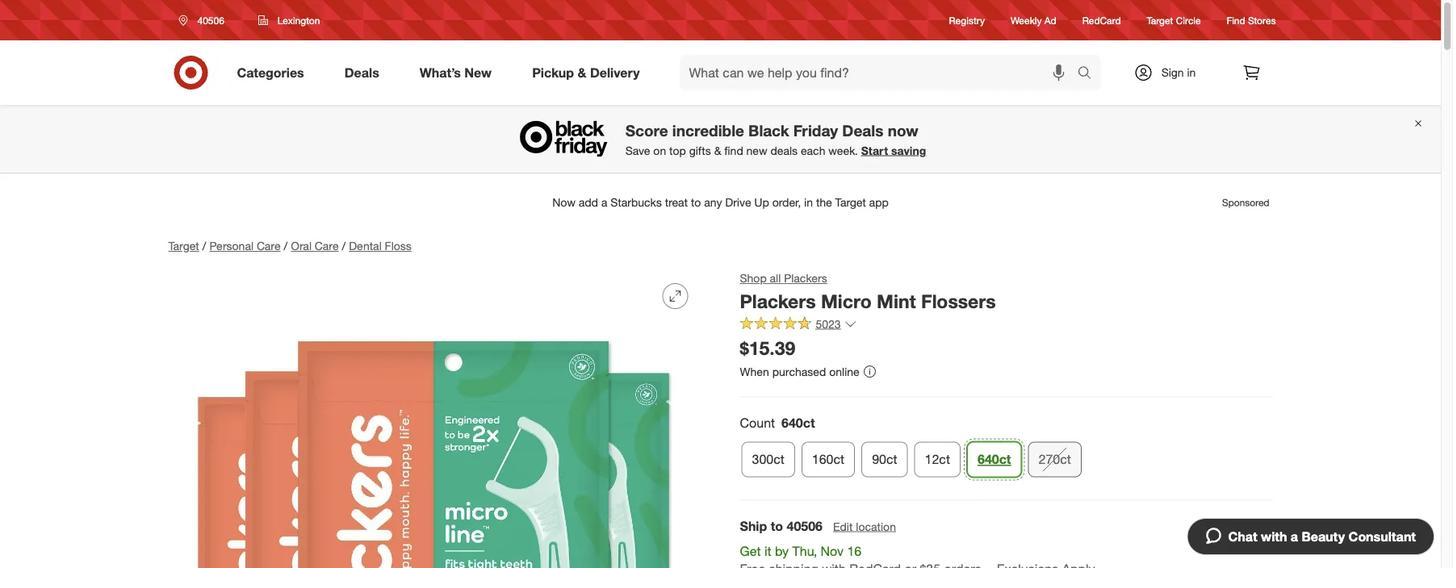 Task type: describe. For each thing, give the bounding box(es) containing it.
saving
[[892, 143, 927, 158]]

shop
[[740, 271, 767, 285]]

search
[[1070, 66, 1109, 82]]

12ct link
[[915, 442, 961, 478]]

score incredible black friday deals now save on top gifts & find new deals each week. start saving
[[626, 121, 927, 158]]

beauty
[[1302, 529, 1346, 545]]

registry link
[[949, 13, 985, 27]]

thu,
[[793, 543, 817, 559]]

in
[[1188, 65, 1196, 80]]

floss
[[385, 239, 412, 253]]

redcard link
[[1083, 13, 1121, 27]]

consultant
[[1349, 529, 1417, 545]]

1 vertical spatial plackers
[[740, 290, 816, 313]]

stores
[[1249, 14, 1276, 26]]

target for target circle
[[1147, 14, 1174, 26]]

when
[[740, 365, 770, 379]]

target circle
[[1147, 14, 1201, 26]]

flossers
[[921, 290, 996, 313]]

new
[[465, 65, 492, 80]]

dental
[[349, 239, 382, 253]]

on
[[654, 143, 666, 158]]

micro
[[821, 290, 872, 313]]

300ct
[[752, 452, 785, 467]]

40506 button
[[168, 6, 241, 35]]

sign
[[1162, 65, 1184, 80]]

What can we help you find? suggestions appear below search field
[[680, 55, 1082, 90]]

640ct link
[[967, 442, 1022, 478]]

weekly ad
[[1011, 14, 1057, 26]]

270ct
[[1039, 452, 1072, 467]]

edit
[[833, 520, 853, 534]]

now
[[888, 121, 919, 140]]

get
[[740, 543, 761, 559]]

circle
[[1176, 14, 1201, 26]]

edit location
[[833, 520, 896, 534]]

what's new link
[[406, 55, 512, 90]]

5023 link
[[740, 316, 857, 335]]

redcard
[[1083, 14, 1121, 26]]

lexington button
[[248, 6, 331, 35]]

get it by thu, nov 16
[[740, 543, 862, 559]]

160ct
[[812, 452, 845, 467]]

all
[[770, 271, 781, 285]]

gifts
[[689, 143, 711, 158]]

90ct link
[[862, 442, 908, 478]]

ship
[[740, 518, 767, 534]]

friday
[[794, 121, 838, 140]]

16
[[847, 543, 862, 559]]

when purchased online
[[740, 365, 860, 379]]

0 vertical spatial &
[[578, 65, 587, 80]]

sign in
[[1162, 65, 1196, 80]]

300ct link
[[742, 442, 795, 478]]

2 / from the left
[[284, 239, 288, 253]]

week.
[[829, 143, 858, 158]]

1 care from the left
[[257, 239, 281, 253]]

each
[[801, 143, 826, 158]]

group containing count
[[739, 414, 1273, 484]]

start
[[862, 143, 888, 158]]

find
[[1227, 14, 1246, 26]]

score
[[626, 121, 668, 140]]

nov
[[821, 543, 844, 559]]

12ct
[[925, 452, 951, 467]]

0 horizontal spatial deals
[[345, 65, 379, 80]]

what's
[[420, 65, 461, 80]]



Task type: vqa. For each thing, say whether or not it's contained in the screenshot.
90ct on the right bottom
yes



Task type: locate. For each thing, give the bounding box(es) containing it.
care right oral
[[315, 239, 339, 253]]

3 / from the left
[[342, 239, 346, 253]]

1 horizontal spatial 640ct
[[978, 452, 1012, 467]]

sign in link
[[1121, 55, 1221, 90]]

it
[[765, 543, 772, 559]]

save
[[626, 143, 650, 158]]

0 vertical spatial deals
[[345, 65, 379, 80]]

a
[[1291, 529, 1299, 545]]

40506
[[197, 14, 224, 26], [787, 518, 823, 534]]

online
[[830, 365, 860, 379]]

location
[[856, 520, 896, 534]]

shop all plackers plackers micro mint flossers
[[740, 271, 996, 313]]

40506 inside "dropdown button"
[[197, 14, 224, 26]]

0 horizontal spatial /
[[203, 239, 206, 253]]

to
[[771, 518, 783, 534]]

40506 left lexington dropdown button
[[197, 14, 224, 26]]

chat with a beauty consultant button
[[1188, 518, 1435, 556]]

1 horizontal spatial deals
[[843, 121, 884, 140]]

deals
[[771, 143, 798, 158]]

&
[[578, 65, 587, 80], [714, 143, 722, 158]]

1 horizontal spatial target
[[1147, 14, 1174, 26]]

lexington
[[278, 14, 320, 26]]

advertisement region
[[155, 183, 1286, 222]]

plackers right all
[[784, 271, 828, 285]]

count
[[740, 415, 775, 431]]

640ct right count
[[782, 415, 815, 431]]

plackers micro mint flossers, 1 of 10 image
[[168, 271, 701, 569]]

1 vertical spatial 640ct
[[978, 452, 1012, 467]]

purchased
[[773, 365, 826, 379]]

1 vertical spatial deals
[[843, 121, 884, 140]]

care
[[257, 239, 281, 253], [315, 239, 339, 253]]

top
[[670, 143, 686, 158]]

categories link
[[223, 55, 324, 90]]

160ct link
[[802, 442, 855, 478]]

1 horizontal spatial 40506
[[787, 518, 823, 534]]

what's new
[[420, 65, 492, 80]]

640ct right "12ct"
[[978, 452, 1012, 467]]

target / personal care / oral care / dental floss
[[168, 239, 412, 253]]

count 640ct
[[740, 415, 815, 431]]

pickup & delivery link
[[519, 55, 660, 90]]

0 vertical spatial target
[[1147, 14, 1174, 26]]

new
[[747, 143, 768, 158]]

0 vertical spatial 40506
[[197, 14, 224, 26]]

0 horizontal spatial care
[[257, 239, 281, 253]]

incredible
[[673, 121, 744, 140]]

mint
[[877, 290, 916, 313]]

pickup
[[532, 65, 574, 80]]

black
[[749, 121, 789, 140]]

deals up start
[[843, 121, 884, 140]]

search button
[[1070, 55, 1109, 94]]

2 care from the left
[[315, 239, 339, 253]]

by
[[775, 543, 789, 559]]

& left the find
[[714, 143, 722, 158]]

with
[[1262, 529, 1288, 545]]

1 vertical spatial target
[[168, 239, 199, 253]]

target left personal
[[168, 239, 199, 253]]

/ right the target link on the left top of the page
[[203, 239, 206, 253]]

weekly ad link
[[1011, 13, 1057, 27]]

care left oral
[[257, 239, 281, 253]]

1 vertical spatial 40506
[[787, 518, 823, 534]]

ship to 40506
[[740, 518, 823, 534]]

5023
[[816, 317, 841, 331]]

dental floss link
[[349, 239, 412, 253]]

categories
[[237, 65, 304, 80]]

/ left dental at left
[[342, 239, 346, 253]]

target circle link
[[1147, 13, 1201, 27]]

0 vertical spatial 640ct
[[782, 415, 815, 431]]

find stores
[[1227, 14, 1276, 26]]

0 horizontal spatial 640ct
[[782, 415, 815, 431]]

1 / from the left
[[203, 239, 206, 253]]

1 horizontal spatial care
[[315, 239, 339, 253]]

weekly
[[1011, 14, 1042, 26]]

target
[[1147, 14, 1174, 26], [168, 239, 199, 253]]

find
[[725, 143, 744, 158]]

target for target / personal care / oral care / dental floss
[[168, 239, 199, 253]]

plackers
[[784, 271, 828, 285], [740, 290, 816, 313]]

deals link
[[331, 55, 400, 90]]

& inside score incredible black friday deals now save on top gifts & find new deals each week. start saving
[[714, 143, 722, 158]]

deals inside score incredible black friday deals now save on top gifts & find new deals each week. start saving
[[843, 121, 884, 140]]

group
[[739, 414, 1273, 484]]

1 horizontal spatial &
[[714, 143, 722, 158]]

0 horizontal spatial target
[[168, 239, 199, 253]]

chat with a beauty consultant
[[1229, 529, 1417, 545]]

pickup & delivery
[[532, 65, 640, 80]]

target link
[[168, 239, 199, 253]]

$15.39
[[740, 337, 796, 360]]

0 vertical spatial plackers
[[784, 271, 828, 285]]

oral
[[291, 239, 312, 253]]

registry
[[949, 14, 985, 26]]

40506 up thu,
[[787, 518, 823, 534]]

oral care link
[[291, 239, 339, 253]]

/ left oral
[[284, 239, 288, 253]]

personal care link
[[210, 239, 281, 253]]

90ct
[[872, 452, 898, 467]]

find stores link
[[1227, 13, 1276, 27]]

edit location button
[[833, 518, 897, 536]]

270ct link
[[1028, 442, 1082, 478]]

1 vertical spatial &
[[714, 143, 722, 158]]

& right pickup
[[578, 65, 587, 80]]

plackers down all
[[740, 290, 816, 313]]

0 horizontal spatial &
[[578, 65, 587, 80]]

deals left what's
[[345, 65, 379, 80]]

chat
[[1229, 529, 1258, 545]]

2 horizontal spatial /
[[342, 239, 346, 253]]

delivery
[[590, 65, 640, 80]]

0 horizontal spatial 40506
[[197, 14, 224, 26]]

/
[[203, 239, 206, 253], [284, 239, 288, 253], [342, 239, 346, 253]]

1 horizontal spatial /
[[284, 239, 288, 253]]

personal
[[210, 239, 254, 253]]

target left circle
[[1147, 14, 1174, 26]]



